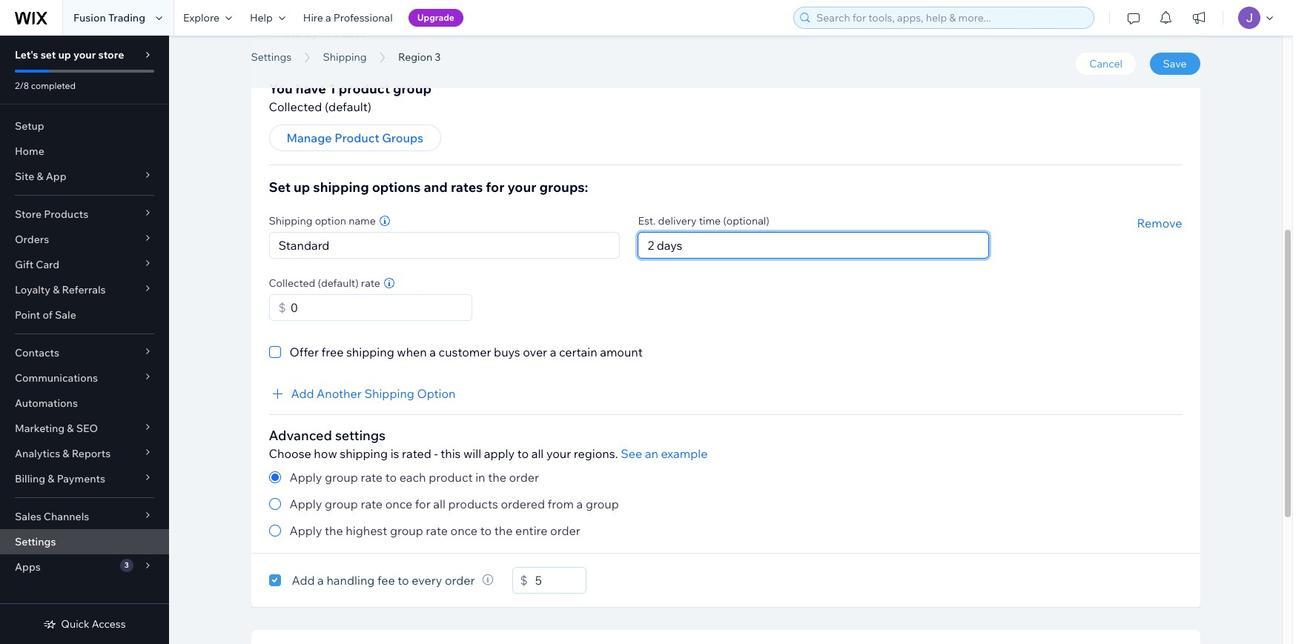 Task type: vqa. For each thing, say whether or not it's contained in the screenshot.
Tags
no



Task type: describe. For each thing, give the bounding box(es) containing it.
sales
[[15, 510, 41, 524]]

name
[[349, 215, 376, 228]]

settings inside sidebar element
[[15, 535, 56, 549]]

collected inside you have 1 product group collected (default)
[[269, 100, 322, 115]]

product
[[335, 131, 379, 146]]

time
[[699, 215, 721, 228]]

is
[[391, 447, 399, 462]]

info tooltip image
[[482, 575, 494, 586]]

Search for tools, apps, help & more... field
[[812, 7, 1090, 28]]

quick
[[61, 618, 90, 631]]

gift
[[15, 258, 33, 271]]

gift card
[[15, 258, 59, 271]]

remove button
[[1137, 215, 1183, 232]]

offer free shipping when a customer buys over a certain amount
[[290, 345, 643, 360]]

a inside "option group"
[[577, 497, 583, 512]]

store products button
[[0, 202, 169, 227]]

$ text field
[[535, 568, 586, 594]]

0 horizontal spatial for
[[415, 497, 431, 512]]

& for marketing
[[67, 422, 74, 435]]

2 vertical spatial order
[[445, 574, 475, 588]]

1 horizontal spatial settings
[[251, 50, 292, 64]]

1 vertical spatial your
[[508, 179, 537, 196]]

orders
[[15, 233, 49, 246]]

have
[[296, 80, 326, 97]]

highest
[[346, 524, 387, 539]]

an
[[645, 447, 659, 462]]

rated
[[402, 447, 431, 462]]

professional
[[334, 11, 393, 24]]

3 inside sidebar element
[[124, 561, 129, 570]]

1 horizontal spatial up
[[294, 179, 310, 196]]

to left each
[[385, 471, 397, 485]]

sale
[[55, 309, 76, 322]]

option
[[417, 387, 456, 402]]

add another shipping option button
[[269, 385, 1183, 403]]

shipping for shipping option name
[[269, 215, 313, 228]]

group right from
[[586, 497, 619, 512]]

shipping link
[[316, 50, 374, 65]]

payments
[[57, 472, 105, 486]]

marketing
[[15, 422, 65, 435]]

shipping inside button
[[364, 387, 414, 402]]

save button
[[1150, 53, 1200, 75]]

the for apply the highest group rate once to the entire order
[[494, 524, 513, 539]]

0 horizontal spatial region
[[251, 32, 341, 65]]

2 collected from the top
[[269, 277, 315, 290]]

est. delivery time (optional)
[[638, 215, 770, 228]]

handling
[[327, 574, 375, 588]]

seo
[[76, 422, 98, 435]]

product inside you have 1 product group collected (default)
[[339, 80, 390, 97]]

loyalty
[[15, 283, 50, 297]]

apply
[[484, 447, 515, 462]]

0 horizontal spatial all
[[433, 497, 446, 512]]

2 horizontal spatial order
[[550, 524, 581, 539]]

2/8 completed
[[15, 80, 76, 91]]

trading
[[108, 11, 145, 24]]

entire
[[515, 524, 548, 539]]

site & app
[[15, 170, 66, 183]]

set
[[269, 179, 291, 196]]

billing & payments button
[[0, 467, 169, 492]]

group down 'how'
[[325, 471, 358, 485]]

(default) inside you have 1 product group collected (default)
[[325, 100, 372, 115]]

app
[[46, 170, 66, 183]]

a right over
[[550, 345, 557, 360]]

communications
[[15, 372, 98, 385]]

communications button
[[0, 366, 169, 391]]

to inside the 'advanced settings choose how shipping is rated - this will apply to all your regions. see an example'
[[518, 447, 529, 462]]

analytics & reports
[[15, 447, 111, 461]]

products
[[448, 497, 498, 512]]

collected (default) rate
[[269, 277, 380, 290]]

marketing & seo button
[[0, 416, 169, 441]]

advanced settings choose how shipping is rated - this will apply to all your regions. see an example
[[269, 427, 708, 462]]

referrals
[[62, 283, 106, 297]]

gift card button
[[0, 252, 169, 277]]

free
[[322, 345, 344, 360]]

let's set up your store
[[15, 48, 124, 62]]

automations link
[[0, 391, 169, 416]]

loyalty & referrals button
[[0, 277, 169, 303]]

access
[[92, 618, 126, 631]]

upgrade button
[[408, 9, 463, 27]]

& for loyalty
[[53, 283, 60, 297]]

2/8
[[15, 80, 29, 91]]

apply for apply group rate once for all products ordered from a group
[[290, 497, 322, 512]]

your inside sidebar element
[[73, 48, 96, 62]]

rate down apply group rate once for all products ordered from a group
[[426, 524, 448, 539]]

1 vertical spatial $
[[520, 574, 528, 588]]

cancel
[[1090, 57, 1123, 70]]

store
[[15, 208, 42, 221]]

see
[[621, 447, 642, 462]]

1 vertical spatial (default)
[[318, 277, 359, 290]]

manage product groups
[[287, 131, 424, 146]]

offer
[[290, 345, 319, 360]]

orders button
[[0, 227, 169, 252]]

& for analytics
[[63, 447, 69, 461]]

reports
[[72, 447, 111, 461]]

every
[[412, 574, 442, 588]]

buys
[[494, 345, 520, 360]]

options
[[372, 179, 421, 196]]

e.g., 3 - 5 business days field
[[643, 233, 984, 258]]

a right hire on the top left of the page
[[326, 11, 331, 24]]

option group containing apply group rate to each product in the order
[[269, 469, 619, 540]]

sales channels
[[15, 510, 89, 524]]

how
[[314, 447, 337, 462]]

automations
[[15, 397, 78, 410]]

add for add another shipping option
[[291, 387, 314, 402]]

to right fee
[[398, 574, 409, 588]]

1 horizontal spatial product
[[429, 471, 473, 485]]

groups
[[382, 131, 424, 146]]

shipping inside the 'advanced settings choose how shipping is rated - this will apply to all your regions. see an example'
[[340, 447, 388, 462]]

fee
[[377, 574, 395, 588]]

1 horizontal spatial for
[[486, 179, 505, 196]]

will
[[464, 447, 482, 462]]

1 horizontal spatial region
[[398, 50, 433, 64]]

home link
[[0, 139, 169, 164]]



Task type: locate. For each thing, give the bounding box(es) containing it.
0 vertical spatial (default)
[[325, 100, 372, 115]]

hire a professional
[[303, 11, 393, 24]]

3 up "access"
[[124, 561, 129, 570]]

see an example button
[[621, 445, 708, 463]]

to right apply
[[518, 447, 529, 462]]

-
[[434, 447, 438, 462]]

customer
[[439, 345, 491, 360]]

for right "rates"
[[486, 179, 505, 196]]

0 vertical spatial up
[[58, 48, 71, 62]]

shipping for up
[[313, 179, 369, 196]]

1 vertical spatial up
[[294, 179, 310, 196]]

setup
[[15, 119, 44, 133]]

your left groups:
[[508, 179, 537, 196]]

2 vertical spatial your
[[547, 447, 571, 462]]

manage
[[287, 131, 332, 146]]

settings down sales
[[15, 535, 56, 549]]

None text field
[[286, 295, 467, 321]]

& for billing
[[48, 472, 55, 486]]

$ right info tooltip icon
[[520, 574, 528, 588]]

rate for apply group rate to each product in the order
[[361, 471, 383, 485]]

0 vertical spatial for
[[486, 179, 505, 196]]

apply group rate once for all products ordered from a group
[[290, 497, 619, 512]]

settings up you
[[251, 50, 292, 64]]

1 vertical spatial once
[[451, 524, 478, 539]]

1 vertical spatial all
[[433, 497, 446, 512]]

0 horizontal spatial region 3
[[251, 32, 363, 65]]

group right highest
[[390, 524, 423, 539]]

1 vertical spatial add
[[292, 574, 315, 588]]

card
[[36, 258, 59, 271]]

& left seo
[[67, 422, 74, 435]]

quick access button
[[43, 618, 126, 631]]

once down 'products'
[[451, 524, 478, 539]]

1 vertical spatial for
[[415, 497, 431, 512]]

certain
[[559, 345, 598, 360]]

0 horizontal spatial $
[[279, 301, 286, 316]]

marketing & seo
[[15, 422, 98, 435]]

up
[[58, 48, 71, 62], [294, 179, 310, 196]]

up right set
[[294, 179, 310, 196]]

1 horizontal spatial all
[[532, 447, 544, 462]]

when
[[397, 345, 427, 360]]

Offer free shipping when a customer buys over a certain amount checkbox
[[269, 344, 643, 361]]

shipping up 1
[[323, 50, 367, 64]]

shipping down settings at the bottom left of the page
[[340, 447, 388, 462]]

option
[[315, 215, 346, 228]]

analytics & reports button
[[0, 441, 169, 467]]

1 vertical spatial shipping
[[346, 345, 394, 360]]

settings link up you
[[244, 50, 299, 65]]

shipping inside 'offer free shipping when a customer buys over a certain amount' checkbox
[[346, 345, 394, 360]]

0 horizontal spatial your
[[73, 48, 96, 62]]

(optional)
[[723, 215, 770, 228]]

save
[[1163, 57, 1187, 70]]

all up 'apply the highest group rate once to the entire order'
[[433, 497, 446, 512]]

delivery
[[658, 215, 697, 228]]

completed
[[31, 80, 76, 91]]

rate
[[361, 277, 380, 290], [361, 471, 383, 485], [361, 497, 383, 512], [426, 524, 448, 539]]

collected
[[269, 100, 322, 115], [269, 277, 315, 290]]

up right the set
[[58, 48, 71, 62]]

rate for apply group rate once for all products ordered from a group
[[361, 497, 383, 512]]

add inside button
[[291, 387, 314, 402]]

let's
[[15, 48, 38, 62]]

all inside the 'advanced settings choose how shipping is rated - this will apply to all your regions. see an example'
[[532, 447, 544, 462]]

regions.
[[574, 447, 618, 462]]

to down 'products'
[[480, 524, 492, 539]]

1 horizontal spatial your
[[508, 179, 537, 196]]

rate down name
[[361, 277, 380, 290]]

0 vertical spatial $
[[279, 301, 286, 316]]

& right site
[[37, 170, 43, 183]]

help button
[[241, 0, 294, 36]]

home
[[15, 145, 44, 158]]

2 vertical spatial apply
[[290, 524, 322, 539]]

ordered
[[501, 497, 545, 512]]

loyalty & referrals
[[15, 283, 106, 297]]

order up the ordered
[[509, 471, 539, 485]]

0 vertical spatial collected
[[269, 100, 322, 115]]

0 vertical spatial settings
[[251, 50, 292, 64]]

1 vertical spatial shipping
[[269, 215, 313, 228]]

groups:
[[540, 179, 588, 196]]

1 vertical spatial settings link
[[0, 530, 169, 555]]

add left another
[[291, 387, 314, 402]]

0 horizontal spatial product
[[339, 80, 390, 97]]

quick access
[[61, 618, 126, 631]]

apply group rate to each product in the order
[[290, 471, 539, 485]]

e.g., Standard Shipping field
[[274, 233, 615, 258]]

settings
[[335, 427, 386, 445]]

apply the highest group rate once to the entire order
[[290, 524, 581, 539]]

& right billing
[[48, 472, 55, 486]]

shipping down set
[[269, 215, 313, 228]]

contacts
[[15, 346, 59, 360]]

for
[[486, 179, 505, 196], [415, 497, 431, 512]]

your
[[73, 48, 96, 62], [508, 179, 537, 196], [547, 447, 571, 462]]

0 vertical spatial once
[[385, 497, 413, 512]]

add a handling fee to every order
[[292, 574, 475, 588]]

0 horizontal spatial 3
[[124, 561, 129, 570]]

0 vertical spatial shipping
[[313, 179, 369, 196]]

1 horizontal spatial settings link
[[244, 50, 299, 65]]

explore
[[183, 11, 220, 24]]

1
[[329, 80, 336, 97]]

add left handling
[[292, 574, 315, 588]]

store
[[98, 48, 124, 62]]

analytics
[[15, 447, 60, 461]]

1 horizontal spatial once
[[451, 524, 478, 539]]

to
[[518, 447, 529, 462], [385, 471, 397, 485], [480, 524, 492, 539], [398, 574, 409, 588]]

setup link
[[0, 113, 169, 139]]

0 horizontal spatial order
[[445, 574, 475, 588]]

billing & payments
[[15, 472, 105, 486]]

upgrade
[[417, 12, 455, 23]]

rates
[[451, 179, 483, 196]]

1 horizontal spatial region 3
[[398, 50, 441, 64]]

3 apply from the top
[[290, 524, 322, 539]]

2 horizontal spatial your
[[547, 447, 571, 462]]

your left "store"
[[73, 48, 96, 62]]

settings link down channels
[[0, 530, 169, 555]]

collected down you
[[269, 100, 322, 115]]

a right when
[[430, 345, 436, 360]]

0 vertical spatial add
[[291, 387, 314, 402]]

point of sale link
[[0, 303, 169, 328]]

group up groups
[[393, 80, 432, 97]]

shipping up option
[[313, 179, 369, 196]]

once down each
[[385, 497, 413, 512]]

shipping for shipping
[[323, 50, 367, 64]]

1 vertical spatial product
[[429, 471, 473, 485]]

group inside you have 1 product group collected (default)
[[393, 80, 432, 97]]

group up highest
[[325, 497, 358, 512]]

&
[[37, 170, 43, 183], [53, 283, 60, 297], [67, 422, 74, 435], [63, 447, 69, 461], [48, 472, 55, 486]]

None field
[[272, 18, 613, 48]]

site
[[15, 170, 34, 183]]

product right 1
[[339, 80, 390, 97]]

the left entire
[[494, 524, 513, 539]]

hire a professional link
[[294, 0, 402, 36]]

fusion
[[73, 11, 106, 24]]

1 apply from the top
[[290, 471, 322, 485]]

products
[[44, 208, 88, 221]]

order down from
[[550, 524, 581, 539]]

0 horizontal spatial once
[[385, 497, 413, 512]]

the right in
[[488, 471, 506, 485]]

order
[[509, 471, 539, 485], [550, 524, 581, 539], [445, 574, 475, 588]]

$
[[279, 301, 286, 316], [520, 574, 528, 588]]

choose
[[269, 447, 311, 462]]

order left info tooltip icon
[[445, 574, 475, 588]]

apps
[[15, 561, 41, 574]]

1 horizontal spatial 3
[[347, 32, 363, 65]]

0 horizontal spatial settings link
[[0, 530, 169, 555]]

for down apply group rate to each product in the order at the left
[[415, 497, 431, 512]]

apply for apply group rate to each product in the order
[[290, 471, 322, 485]]

0 vertical spatial your
[[73, 48, 96, 62]]

shipping option name
[[269, 215, 376, 228]]

a right from
[[577, 497, 583, 512]]

advanced
[[269, 427, 332, 445]]

0 vertical spatial all
[[532, 447, 544, 462]]

& inside popup button
[[63, 447, 69, 461]]

set up shipping options and rates for your groups:
[[269, 179, 588, 196]]

your left regions.
[[547, 447, 571, 462]]

each
[[399, 471, 426, 485]]

0 horizontal spatial up
[[58, 48, 71, 62]]

1 horizontal spatial $
[[520, 574, 528, 588]]

2 vertical spatial shipping
[[340, 447, 388, 462]]

(default) down 1
[[325, 100, 372, 115]]

all right apply
[[532, 447, 544, 462]]

$ down collected (default) rate
[[279, 301, 286, 316]]

0 horizontal spatial settings
[[15, 535, 56, 549]]

2 vertical spatial shipping
[[364, 387, 414, 402]]

collected down shipping option name
[[269, 277, 315, 290]]

shipping left option
[[364, 387, 414, 402]]

add for add a handling fee to every order
[[292, 574, 315, 588]]

2 horizontal spatial 3
[[435, 50, 441, 64]]

the left highest
[[325, 524, 343, 539]]

apply for apply the highest group rate once to the entire order
[[290, 524, 322, 539]]

product down this on the bottom left of the page
[[429, 471, 473, 485]]

0 vertical spatial apply
[[290, 471, 322, 485]]

rate up highest
[[361, 497, 383, 512]]

your inside the 'advanced settings choose how shipping is rated - this will apply to all your regions. see an example'
[[547, 447, 571, 462]]

(default) down option
[[318, 277, 359, 290]]

sidebar element
[[0, 36, 169, 645]]

est.
[[638, 215, 656, 228]]

0 vertical spatial shipping
[[323, 50, 367, 64]]

& left reports
[[63, 447, 69, 461]]

a left handling
[[318, 574, 324, 588]]

up inside sidebar element
[[58, 48, 71, 62]]

1 vertical spatial order
[[550, 524, 581, 539]]

site & app button
[[0, 164, 169, 189]]

rate left each
[[361, 471, 383, 485]]

example
[[661, 447, 708, 462]]

shipping right free
[[346, 345, 394, 360]]

1 vertical spatial settings
[[15, 535, 56, 549]]

0 vertical spatial order
[[509, 471, 539, 485]]

1 collected from the top
[[269, 100, 322, 115]]

1 vertical spatial apply
[[290, 497, 322, 512]]

3 down hire a professional on the top left of page
[[347, 32, 363, 65]]

shipping for free
[[346, 345, 394, 360]]

point
[[15, 309, 40, 322]]

0 vertical spatial product
[[339, 80, 390, 97]]

another
[[317, 387, 362, 402]]

rate for collected (default) rate
[[361, 277, 380, 290]]

1 horizontal spatial order
[[509, 471, 539, 485]]

option group
[[269, 469, 619, 540]]

& inside dropdown button
[[37, 170, 43, 183]]

the
[[488, 471, 506, 485], [325, 524, 343, 539], [494, 524, 513, 539]]

2 apply from the top
[[290, 497, 322, 512]]

amount
[[600, 345, 643, 360]]

3 down upgrade button
[[435, 50, 441, 64]]

& for site
[[37, 170, 43, 183]]

region down upgrade button
[[398, 50, 433, 64]]

3
[[347, 32, 363, 65], [435, 50, 441, 64], [124, 561, 129, 570]]

0 vertical spatial settings link
[[244, 50, 299, 65]]

& right loyalty
[[53, 283, 60, 297]]

the for apply group rate to each product in the order
[[488, 471, 506, 485]]

over
[[523, 345, 547, 360]]

1 vertical spatial collected
[[269, 277, 315, 290]]

region 3 down hire on the top left of the page
[[251, 32, 363, 65]]

region 3 down upgrade button
[[398, 50, 441, 64]]

hire
[[303, 11, 323, 24]]

region down hire on the top left of the page
[[251, 32, 341, 65]]



